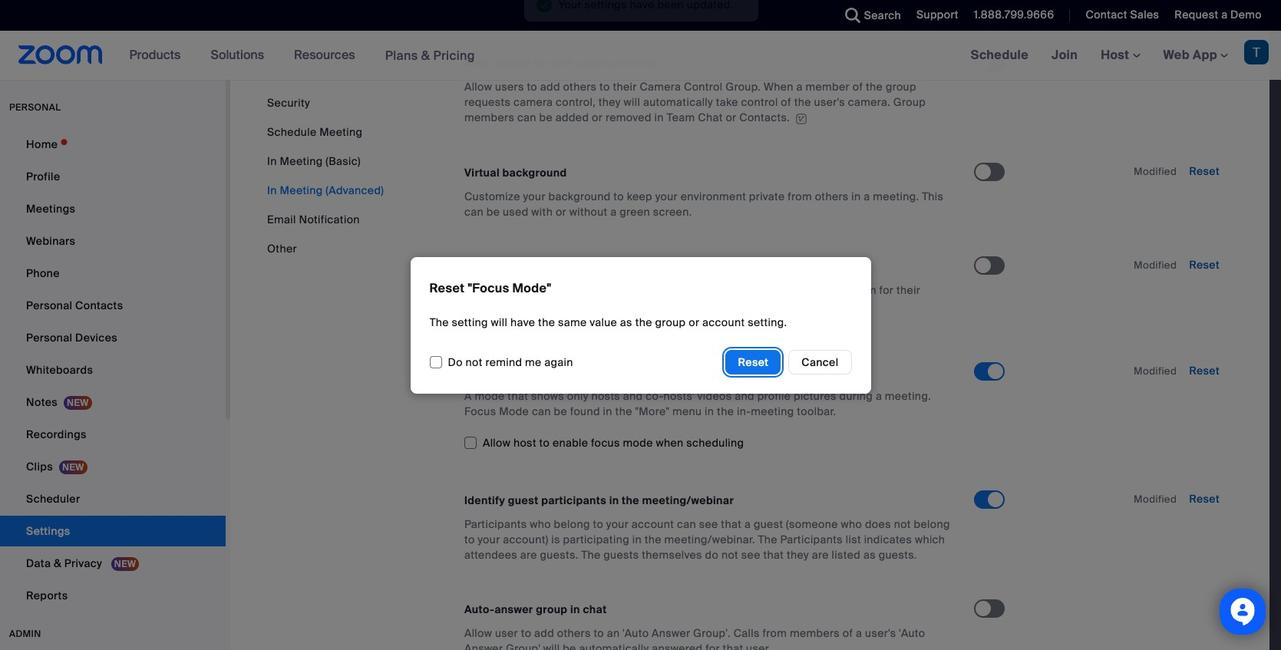 Task type: describe. For each thing, give the bounding box(es) containing it.
meeting. inside allow another user to take control of your camera during a meeting. both users (the one requesting control and the one giving control) must have this option turned on.
[[769, 0, 816, 0]]

will inside reset "focus mode" dialog
[[491, 315, 508, 329]]

reports
[[26, 589, 68, 603]]

the down webinars. at left top
[[538, 315, 555, 329]]

admin
[[9, 628, 41, 640]]

in-
[[737, 404, 751, 418]]

in meeting (advanced) link
[[267, 183, 384, 197]]

in meeting (basic) link
[[267, 154, 361, 168]]

profile
[[757, 389, 791, 403]]

group.
[[726, 80, 761, 94]]

auto-accept far end camera control
[[464, 56, 657, 70]]

account)
[[503, 533, 549, 546]]

scheduler link
[[0, 484, 226, 514]]

themselves
[[642, 548, 702, 562]]

auto-answer group in chat
[[464, 602, 607, 616]]

the up camera.
[[866, 80, 883, 94]]

personal devices
[[26, 331, 117, 345]]

meeting/webinar.
[[665, 533, 755, 546]]

group
[[894, 96, 926, 109]]

1 belong from the left
[[554, 517, 590, 531]]

0 vertical spatial mode
[[500, 365, 530, 379]]

does
[[865, 517, 891, 531]]

have inside reset "focus mode" dialog
[[511, 315, 535, 329]]

2 vertical spatial the
[[581, 548, 601, 562]]

sales
[[1131, 8, 1160, 21]]

hosts inside allow hosts to curate case-specific scenes, such as a classroom or boardroom for their meetings or webinars.
[[495, 283, 524, 297]]

reset button for allow hosts to curate case-specific scenes, such as a classroom or boardroom for their meetings or webinars.
[[1189, 258, 1220, 272]]

reports link
[[0, 580, 226, 611]]

setting
[[452, 315, 488, 329]]

control up camera
[[618, 56, 657, 70]]

allow for allow users to add others to their camera control group. when a member of the group requests camera control, they will automatically take control of the user's camera. group members can be added or removed in team chat or contacts.
[[464, 80, 492, 94]]

is
[[551, 533, 560, 546]]

an
[[607, 626, 620, 640]]

control,
[[556, 96, 596, 109]]

camera inside allow users to add others to their camera control group. when a member of the group requests camera control, they will automatically take control of the user's camera. group members can be added or removed in team chat or contacts.
[[514, 96, 553, 109]]

support link right on.
[[917, 8, 959, 21]]

others inside customize your background to keep your environment private from others in a meeting. this can be used with or without a green screen.
[[815, 189, 849, 203]]

modified for allow hosts to curate case-specific scenes, such as a classroom or boardroom for their meetings or webinars.
[[1134, 258, 1177, 272]]

1 guests. from the left
[[540, 548, 579, 562]]

or down mode"
[[517, 298, 527, 312]]

to inside allow hosts to curate case-specific scenes, such as a classroom or boardroom for their meetings or webinars.
[[527, 283, 537, 297]]

specific
[[607, 283, 648, 297]]

modified for a mode that shows only hosts and co-hosts' videos and profile pictures during a meeting. focus mode can be found in the "more" menu in the in-meeting toolbar.
[[1134, 364, 1177, 377]]

"focus
[[468, 280, 509, 296]]

the inside allow another user to take control of your camera during a meeting. both users (the one requesting control and the one giving control) must have this option turned on.
[[586, 2, 603, 16]]

personal menu menu
[[0, 129, 226, 613]]

personal contacts link
[[0, 290, 226, 321]]

they inside allow users to add others to their camera control group. when a member of the group requests camera control, they will automatically take control of the user's camera. group members can be added or removed in team chat or contacts.
[[599, 96, 621, 109]]

allow user to add others to an 'auto answer group'. calls from members of a user's 'auto answer group' will be automatically answered for that user.
[[464, 626, 925, 650]]

(someone
[[786, 517, 838, 531]]

identify guest participants in the meeting/webinar
[[464, 493, 734, 507]]

group'
[[506, 642, 541, 650]]

reset for participants who belong to your account can see that a guest (someone who does not belong to your account) is participating in the meeting/webinar. the participants list indicates which attendees are guests. the guests themselves do not see that they are listed as guests.
[[1189, 492, 1220, 506]]

be inside customize your background to keep your environment private from others in a meeting. this can be used with or without a green screen.
[[487, 205, 500, 219]]

modified for participants who belong to your account can see that a guest (someone who does not belong to your account) is participating in the meeting/webinar. the participants list indicates which attendees are guests. the guests themselves do not see that they are listed as guests.
[[1134, 493, 1177, 506]]

menu bar containing security
[[267, 95, 384, 256]]

group inside reset "focus mode" dialog
[[655, 315, 686, 329]]

1 vertical spatial not
[[894, 517, 911, 531]]

in down videos
[[705, 404, 714, 418]]

as inside allow hosts to curate case-specific scenes, such as a classroom or boardroom for their meetings or webinars.
[[723, 283, 735, 297]]

in inside customize your background to keep your environment private from others in a meeting. this can be used with or without a green screen.
[[852, 189, 861, 203]]

guests
[[604, 548, 639, 562]]

others for requests
[[563, 80, 597, 94]]

pricing
[[433, 47, 475, 63]]

to down far on the left of page
[[527, 80, 537, 94]]

account inside participants who belong to your account can see that a guest (someone who does not belong to your account) is participating in the meeting/webinar. the participants list indicates which attendees are guests. the guests themselves do not see that they are listed as guests.
[[632, 517, 674, 531]]

1.888.799.9666 button up join
[[963, 0, 1058, 31]]

their inside allow hosts to curate case-specific scenes, such as a classroom or boardroom for their meetings or webinars.
[[897, 283, 921, 297]]

toolbar.
[[797, 404, 836, 418]]

0 horizontal spatial one
[[606, 2, 626, 16]]

reset for a mode that shows only hosts and co-hosts' videos and profile pictures during a meeting. focus mode can be found in the "more" menu in the in-meeting toolbar.
[[1189, 364, 1220, 377]]

be inside allow users to add others to their camera control group. when a member of the group requests camera control, they will automatically take control of the user's camera. group members can be added or removed in team chat or contacts.
[[539, 111, 553, 125]]

in inside allow users to add others to their camera control group. when a member of the group requests camera control, they will automatically take control of the user's camera. group members can be added or removed in team chat or contacts.
[[655, 111, 664, 125]]

0 horizontal spatial participants
[[464, 517, 527, 531]]

in meeting (advanced)
[[267, 183, 384, 197]]

0 vertical spatial guest
[[508, 493, 539, 507]]

to up participating
[[593, 517, 604, 531]]

whiteboards
[[26, 363, 93, 377]]

hosts inside a mode that shows only hosts and co-hosts' videos and profile pictures during a meeting. focus mode can be found in the "more" menu in the in-meeting toolbar.
[[591, 389, 620, 403]]

request
[[1175, 8, 1219, 21]]

a inside allow another user to take control of your camera during a meeting. both users (the one requesting control and the one giving control) must have this option turned on.
[[760, 0, 767, 0]]

for inside allow user to add others to an 'auto answer group'. calls from members of a user's 'auto answer group' will be automatically answered for that user.
[[706, 642, 720, 650]]

will inside allow users to add others to their camera control group. when a member of the group requests camera control, they will automatically take control of the user's camera. group members can be added or removed in team chat or contacts.
[[624, 96, 640, 109]]

from inside allow user to add others to an 'auto answer group'. calls from members of a user's 'auto answer group' will be automatically answered for that user.
[[763, 626, 787, 640]]

in right the participants
[[609, 493, 619, 507]]

1 focus from the top
[[464, 365, 497, 379]]

control)
[[663, 2, 703, 16]]

email notification
[[267, 213, 360, 226]]

notification
[[299, 213, 360, 226]]

add for control,
[[540, 80, 560, 94]]

control up giving at the top of the page
[[603, 0, 640, 0]]

personal contacts
[[26, 299, 123, 312]]

0 vertical spatial background
[[503, 166, 567, 179]]

members inside allow users to add others to their camera control group. when a member of the group requests camera control, they will automatically take control of the user's camera. group members can be added or removed in team chat or contacts.
[[464, 111, 515, 125]]

camera inside allow another user to take control of your camera during a meeting. both users (the one requesting control and the one giving control) must have this option turned on.
[[681, 0, 721, 0]]

banner containing schedule
[[0, 31, 1281, 81]]

hosts'
[[664, 389, 695, 403]]

curate
[[540, 283, 574, 297]]

meeting
[[751, 404, 794, 418]]

the left "more"
[[615, 404, 632, 418]]

devices
[[75, 331, 117, 345]]

be inside allow user to add others to an 'auto answer group'. calls from members of a user's 'auto answer group' will be automatically answered for that user.
[[563, 642, 576, 650]]

contacts
[[75, 299, 123, 312]]

clips
[[26, 460, 53, 474]]

a mode that shows only hosts and co-hosts' videos and profile pictures during a meeting. focus mode can be found in the "more" menu in the in-meeting toolbar.
[[464, 389, 931, 418]]

as inside participants who belong to your account can see that a guest (someone who does not belong to your account) is participating in the meeting/webinar. the participants list indicates which attendees are guests. the guests themselves do not see that they are listed as guests.
[[864, 548, 876, 562]]

auto- for answer
[[464, 602, 495, 616]]

this
[[762, 2, 782, 16]]

1 vertical spatial mode
[[623, 436, 653, 450]]

join
[[1052, 47, 1078, 63]]

green
[[620, 205, 650, 219]]

2 'auto from the left
[[899, 626, 925, 640]]

option
[[785, 2, 818, 16]]

meeting. inside customize your background to keep your environment private from others in a meeting. this can be used with or without a green screen.
[[873, 189, 919, 203]]

take inside allow another user to take control of your camera during a meeting. both users (the one requesting control and the one giving control) must have this option turned on.
[[578, 0, 600, 0]]

that inside allow user to add others to an 'auto answer group'. calls from members of a user's 'auto answer group' will be automatically answered for that user.
[[723, 642, 743, 650]]

1 horizontal spatial not
[[722, 548, 739, 562]]

your up with
[[523, 189, 546, 203]]

to left an at bottom
[[594, 626, 604, 640]]

host
[[514, 436, 537, 450]]

members inside allow user to add others to an 'auto answer group'. calls from members of a user's 'auto answer group' will be automatically answered for that user.
[[790, 626, 840, 640]]

again
[[545, 355, 573, 369]]

both
[[818, 0, 843, 0]]

environment
[[681, 189, 746, 203]]

notes link
[[0, 387, 226, 418]]

setting.
[[748, 315, 787, 329]]

to right host
[[539, 436, 550, 450]]

virtual
[[464, 166, 500, 179]]

during inside a mode that shows only hosts and co-hosts' videos and profile pictures during a meeting. focus mode can be found in the "more" menu in the in-meeting toolbar.
[[840, 389, 873, 403]]

1 are from the left
[[520, 548, 537, 562]]

team
[[667, 111, 695, 125]]

identify
[[464, 493, 505, 507]]

schedule link
[[959, 31, 1040, 80]]

privacy
[[64, 557, 102, 570]]

without
[[569, 205, 608, 219]]

user's inside allow users to add others to their camera control group. when a member of the group requests camera control, they will automatically take control of the user's camera. group members can be added or removed in team chat or contacts.
[[814, 96, 845, 109]]

user inside allow another user to take control of your camera during a meeting. both users (the one requesting control and the one giving control) must have this option turned on.
[[539, 0, 562, 0]]

focus mode
[[464, 365, 530, 379]]

1 vertical spatial participants
[[780, 533, 843, 546]]

or right chat
[[726, 111, 737, 125]]

support link right (the
[[905, 0, 963, 31]]

webinars link
[[0, 226, 226, 256]]

allow another user to take control of your camera during a meeting. both users (the one requesting control and the one giving control) must have this option turned on.
[[464, 0, 921, 16]]

or right classroom
[[805, 283, 816, 297]]

videos
[[698, 389, 732, 403]]

camera
[[640, 80, 681, 94]]

control down another
[[524, 2, 561, 16]]

meeting for (advanced)
[[280, 183, 323, 197]]

in left chat
[[570, 602, 580, 616]]

contact sales link up join
[[1074, 0, 1163, 31]]

"more"
[[635, 404, 670, 418]]

2 vertical spatial group
[[536, 602, 568, 616]]

a inside allow user to add others to an 'auto answer group'. calls from members of a user's 'auto answer group' will be automatically answered for that user.
[[856, 626, 862, 640]]

requesting
[[464, 2, 521, 16]]

cancel button
[[789, 350, 852, 374]]

accept
[[495, 56, 532, 70]]

screen.
[[653, 205, 692, 219]]

home link
[[0, 129, 226, 160]]

be inside a mode that shows only hosts and co-hosts' videos and profile pictures during a meeting. focus mode can be found in the "more" menu in the in-meeting toolbar.
[[554, 404, 567, 418]]

and inside allow another user to take control of your camera during a meeting. both users (the one requesting control and the one giving control) must have this option turned on.
[[564, 2, 583, 16]]

add for group'
[[534, 626, 554, 640]]

to up removed on the top
[[600, 80, 610, 94]]

data & privacy
[[26, 557, 105, 570]]

2 who from the left
[[841, 517, 862, 531]]

1 who from the left
[[530, 517, 551, 531]]

in for in meeting (advanced)
[[267, 183, 277, 197]]

1 vertical spatial camera
[[575, 56, 616, 70]]

or inside reset "focus mode" dialog
[[689, 315, 700, 329]]

case-
[[576, 283, 607, 297]]

reset button for a mode that shows only hosts and co-hosts' videos and profile pictures during a meeting. focus mode can be found in the "more" menu in the in-meeting toolbar.
[[1189, 364, 1220, 377]]

when
[[764, 80, 794, 94]]

group'.
[[693, 626, 731, 640]]

other
[[267, 242, 297, 256]]

0 vertical spatial see
[[699, 517, 718, 531]]

to inside allow another user to take control of your camera during a meeting. both users (the one requesting control and the one giving control) must have this option turned on.
[[565, 0, 575, 0]]

meeting. inside a mode that shows only hosts and co-hosts' videos and profile pictures during a meeting. focus mode can be found in the "more" menu in the in-meeting toolbar.
[[885, 389, 931, 403]]



Task type: vqa. For each thing, say whether or not it's contained in the screenshot.
The within the Reset "Focus Mode" dialog
yes



Task type: locate. For each thing, give the bounding box(es) containing it.
background inside customize your background to keep your environment private from others in a meeting. this can be used with or without a green screen.
[[549, 189, 611, 203]]

1 vertical spatial from
[[763, 626, 787, 640]]

background up without
[[549, 189, 611, 203]]

such
[[695, 283, 720, 297]]

as right such
[[723, 283, 735, 297]]

schedule meeting link
[[267, 125, 363, 139]]

can inside a mode that shows only hosts and co-hosts' videos and profile pictures during a meeting. focus mode can be found in the "more" menu in the in-meeting toolbar.
[[532, 404, 551, 418]]

as inside reset "focus mode" dialog
[[620, 315, 633, 329]]

2 horizontal spatial as
[[864, 548, 876, 562]]

found
[[570, 404, 600, 418]]

meeting.
[[769, 0, 816, 0], [873, 189, 919, 203], [885, 389, 931, 403]]

another
[[495, 0, 536, 0]]

on.
[[858, 2, 874, 16]]

or inside customize your background to keep your environment private from others in a meeting. this can be used with or without a green screen.
[[556, 205, 567, 219]]

take inside allow users to add others to their camera control group. when a member of the group requests camera control, they will automatically take control of the user's camera. group members can be added or removed in team chat or contacts.
[[716, 96, 738, 109]]

automatically for camera
[[643, 96, 713, 109]]

1 horizontal spatial answer
[[652, 626, 690, 640]]

request a demo
[[1175, 8, 1262, 21]]

participants
[[541, 493, 607, 507]]

turned
[[821, 2, 855, 16]]

user's inside allow user to add others to an 'auto answer group'. calls from members of a user's 'auto answer group' will be automatically answered for that user.
[[865, 626, 896, 640]]

0 horizontal spatial hosts
[[495, 283, 524, 297]]

plans & pricing
[[385, 47, 475, 63]]

1 vertical spatial user
[[495, 626, 518, 640]]

1 horizontal spatial account
[[703, 315, 745, 329]]

2 vertical spatial camera
[[514, 96, 553, 109]]

group inside allow users to add others to their camera control group. when a member of the group requests camera control, they will automatically take control of the user's camera. group members can be added or removed in team chat or contacts.
[[886, 80, 917, 94]]

your inside allow another user to take control of your camera during a meeting. both users (the one requesting control and the one giving control) must have this option turned on.
[[656, 0, 679, 0]]

can down 'shows'
[[532, 404, 551, 418]]

allow for allow host to enable focus mode when scheduling
[[483, 436, 511, 450]]

data
[[26, 557, 51, 570]]

chat
[[583, 602, 607, 616]]

are down the account)
[[520, 548, 537, 562]]

guests. down indicates
[[879, 548, 917, 562]]

1 horizontal spatial during
[[840, 389, 873, 403]]

2 auto- from the top
[[464, 602, 495, 616]]

pictures
[[794, 389, 837, 403]]

1 horizontal spatial 'auto
[[899, 626, 925, 640]]

2 vertical spatial meeting.
[[885, 389, 931, 403]]

others up control,
[[563, 80, 597, 94]]

0 horizontal spatial who
[[530, 517, 551, 531]]

0 vertical spatial mode
[[475, 389, 505, 403]]

zoom logo image
[[18, 45, 103, 64]]

for right boardroom
[[880, 283, 894, 297]]

allow host to enable focus mode when scheduling
[[483, 436, 744, 450]]

user's
[[814, 96, 845, 109], [865, 626, 896, 640]]

of
[[643, 0, 653, 0], [853, 80, 863, 94], [781, 96, 791, 109], [843, 626, 853, 640]]

me
[[525, 355, 542, 369]]

who up the account)
[[530, 517, 551, 531]]

group up 'group' on the right top of the page
[[886, 80, 917, 94]]

join link
[[1040, 31, 1090, 80]]

meetings navigation
[[959, 31, 1281, 81]]

0 horizontal spatial take
[[578, 0, 600, 0]]

allow inside allow users to add others to their camera control group. when a member of the group requests camera control, they will automatically take control of the user's camera. group members can be added or removed in team chat or contacts.
[[464, 80, 492, 94]]

allow up requesting
[[464, 0, 492, 0]]

0 vertical spatial in
[[267, 154, 277, 168]]

meeting/webinar
[[642, 493, 734, 507]]

2 focus from the top
[[464, 404, 496, 418]]

can inside allow users to add others to their camera control group. when a member of the group requests camera control, they will automatically take control of the user's camera. group members can be added or removed in team chat or contacts.
[[517, 111, 537, 125]]

for
[[880, 283, 894, 297], [706, 642, 720, 650]]

have inside allow another user to take control of your camera during a meeting. both users (the one requesting control and the one giving control) must have this option turned on.
[[735, 2, 760, 16]]

automatically down an at bottom
[[579, 642, 649, 650]]

automatically for 'auto
[[579, 642, 649, 650]]

answer left group'
[[464, 642, 503, 650]]

far
[[535, 56, 549, 70]]

mode
[[475, 389, 505, 403], [623, 436, 653, 450]]

can inside customize your background to keep your environment private from others in a meeting. this can be used with or without a green screen.
[[464, 205, 484, 219]]

scheduler
[[26, 492, 80, 506]]

& right data at the left bottom of the page
[[54, 557, 62, 570]]

cancel
[[802, 355, 839, 369]]

0 vertical spatial during
[[724, 0, 757, 0]]

must
[[706, 2, 732, 16]]

2 vertical spatial will
[[543, 642, 560, 650]]

1 auto- from the top
[[464, 56, 495, 70]]

0 vertical spatial not
[[466, 355, 483, 369]]

that up meeting/webinar.
[[721, 517, 742, 531]]

(basic)
[[326, 154, 361, 168]]

menu
[[673, 404, 702, 418]]

1 horizontal spatial user
[[539, 0, 562, 0]]

they inside participants who belong to your account can see that a guest (someone who does not belong to your account) is participating in the meeting/webinar. the participants list indicates which attendees are guests. the guests themselves do not see that they are listed as guests.
[[787, 548, 809, 562]]

can down meeting/webinar
[[677, 517, 696, 531]]

the down participating
[[581, 548, 601, 562]]

0 horizontal spatial 'auto
[[623, 626, 649, 640]]

personal
[[26, 299, 72, 312], [26, 331, 72, 345]]

can left added
[[517, 111, 537, 125]]

0 vertical spatial as
[[723, 283, 735, 297]]

1 horizontal spatial see
[[741, 548, 761, 562]]

user inside allow user to add others to an 'auto answer group'. calls from members of a user's 'auto answer group' will be automatically answered for that user.
[[495, 626, 518, 640]]

belong
[[554, 517, 590, 531], [914, 517, 950, 531]]

1 horizontal spatial have
[[735, 2, 760, 16]]

2 horizontal spatial and
[[735, 389, 755, 403]]

home
[[26, 137, 58, 151]]

schedule for schedule meeting
[[267, 125, 317, 139]]

2 personal from the top
[[26, 331, 72, 345]]

in down schedule meeting link
[[267, 154, 277, 168]]

allow
[[464, 0, 492, 0], [464, 80, 492, 94], [464, 283, 492, 297], [483, 436, 511, 450], [464, 626, 492, 640]]

0 horizontal spatial guest
[[508, 493, 539, 507]]

shows
[[531, 389, 564, 403]]

during
[[724, 0, 757, 0], [840, 389, 873, 403]]

the right meeting/webinar.
[[758, 533, 778, 546]]

banner
[[0, 31, 1281, 81]]

the
[[586, 2, 603, 16], [866, 80, 883, 94], [794, 96, 811, 109], [538, 315, 555, 329], [635, 315, 652, 329], [615, 404, 632, 418], [717, 404, 734, 418], [622, 493, 639, 507], [645, 533, 662, 546]]

demo
[[1231, 8, 1262, 21]]

the inside participants who belong to your account can see that a guest (someone who does not belong to your account) is participating in the meeting/webinar. the participants list indicates which attendees are guests. the guests themselves do not see that they are listed as guests.
[[645, 533, 662, 546]]

be down customize in the left of the page
[[487, 205, 500, 219]]

0 vertical spatial the
[[430, 315, 449, 329]]

notes
[[26, 395, 58, 409]]

automatically inside allow users to add others to their camera control group. when a member of the group requests camera control, they will automatically take control of the user's camera. group members can be added or removed in team chat or contacts.
[[643, 96, 713, 109]]

1.888.799.9666 button up schedule link
[[974, 8, 1054, 21]]

success image
[[536, 0, 552, 9]]

1 vertical spatial the
[[758, 533, 778, 546]]

1 horizontal spatial and
[[623, 389, 643, 403]]

1 personal from the top
[[26, 299, 72, 312]]

to left keep
[[614, 189, 624, 203]]

and up the in-
[[735, 389, 755, 403]]

reset for customize your background to keep your environment private from others in a meeting. this can be used with or without a green screen.
[[1189, 164, 1220, 178]]

meeting
[[320, 125, 363, 139], [280, 154, 323, 168], [280, 183, 323, 197]]

that down calls
[[723, 642, 743, 650]]

allow hosts to curate case-specific scenes, such as a classroom or boardroom for their meetings or webinars.
[[464, 283, 921, 312]]

their up removed on the top
[[613, 80, 637, 94]]

1 vertical spatial account
[[632, 517, 674, 531]]

modified for customize your background to keep your environment private from others in a meeting. this can be used with or without a green screen.
[[1134, 165, 1177, 178]]

allow left host
[[483, 436, 511, 450]]

allow for allow hosts to curate case-specific scenes, such as a classroom or boardroom for their meetings or webinars.
[[464, 283, 492, 297]]

will inside allow user to add others to an 'auto answer group'. calls from members of a user's 'auto answer group' will be automatically answered for that user.
[[543, 642, 560, 650]]

take down group.
[[716, 96, 738, 109]]

participating
[[563, 533, 630, 546]]

or right added
[[592, 111, 603, 125]]

0 vertical spatial hosts
[[495, 283, 524, 297]]

your up attendees
[[478, 533, 500, 546]]

0 horizontal spatial for
[[706, 642, 720, 650]]

they down (someone
[[787, 548, 809, 562]]

users inside allow another user to take control of your camera during a meeting. both users (the one requesting control and the one giving control) must have this option turned on.
[[846, 0, 875, 0]]

camera down far on the left of page
[[514, 96, 553, 109]]

be right group'
[[563, 642, 576, 650]]

1 vertical spatial users
[[495, 80, 524, 94]]

0 horizontal spatial have
[[511, 315, 535, 329]]

others inside allow user to add others to an 'auto answer group'. calls from members of a user's 'auto answer group' will be automatically answered for that user.
[[557, 626, 591, 640]]

others right private
[[815, 189, 849, 203]]

background up with
[[503, 166, 567, 179]]

automatically
[[643, 96, 713, 109], [579, 642, 649, 650]]

1 horizontal spatial one
[[901, 0, 921, 0]]

as right value
[[620, 315, 633, 329]]

contacts.
[[740, 111, 790, 125]]

can inside participants who belong to your account can see that a guest (someone who does not belong to your account) is participating in the meeting/webinar. the participants list indicates which attendees are guests. the guests themselves do not see that they are listed as guests.
[[677, 517, 696, 531]]

1 vertical spatial mode
[[499, 404, 529, 418]]

during inside allow another user to take control of your camera during a meeting. both users (the one requesting control and the one giving control) must have this option turned on.
[[724, 0, 757, 0]]

in meeting (basic)
[[267, 154, 361, 168]]

group right answer
[[536, 602, 568, 616]]

1 vertical spatial group
[[655, 315, 686, 329]]

product information navigation
[[118, 31, 487, 81]]

will up removed on the top
[[624, 96, 640, 109]]

from inside customize your background to keep your environment private from others in a meeting. this can be used with or without a green screen.
[[788, 189, 812, 203]]

not inside reset "focus mode" dialog
[[466, 355, 483, 369]]

'auto
[[623, 626, 649, 640], [899, 626, 925, 640]]

private
[[749, 189, 785, 203]]

personal for personal devices
[[26, 331, 72, 345]]

4 modified from the top
[[1134, 493, 1177, 506]]

automatically inside allow user to add others to an 'auto answer group'. calls from members of a user's 'auto answer group' will be automatically answered for that user.
[[579, 642, 649, 650]]

1 vertical spatial background
[[549, 189, 611, 203]]

their inside allow users to add others to their camera control group. when a member of the group requests camera control, they will automatically take control of the user's camera. group members can be added or removed in team chat or contacts.
[[613, 80, 637, 94]]

value
[[590, 315, 617, 329]]

or right with
[[556, 205, 567, 219]]

a inside a mode that shows only hosts and co-hosts' videos and profile pictures during a meeting. focus mode can be found in the "more" menu in the in-meeting toolbar.
[[876, 389, 882, 403]]

plans
[[385, 47, 418, 63]]

that left 'shows'
[[508, 389, 528, 403]]

1.888.799.9666
[[974, 8, 1054, 21]]

reset button for customize your background to keep your environment private from others in a meeting. this can be used with or without a green screen.
[[1189, 164, 1220, 178]]

a inside allow hosts to curate case-specific scenes, such as a classroom or boardroom for their meetings or webinars.
[[738, 283, 744, 297]]

0 horizontal spatial group
[[536, 602, 568, 616]]

allow inside allow user to add others to an 'auto answer group'. calls from members of a user's 'auto answer group' will be automatically answered for that user.
[[464, 626, 492, 640]]

in for in meeting (basic)
[[267, 154, 277, 168]]

0 horizontal spatial the
[[430, 315, 449, 329]]

removed
[[606, 111, 652, 125]]

be down 'shows'
[[554, 404, 567, 418]]

personal up whiteboards
[[26, 331, 72, 345]]

account inside reset "focus mode" dialog
[[703, 315, 745, 329]]

user up group'
[[495, 626, 518, 640]]

1 vertical spatial user's
[[865, 626, 896, 640]]

1 'auto from the left
[[623, 626, 649, 640]]

one
[[901, 0, 921, 0], [606, 2, 626, 16]]

requests
[[464, 96, 511, 109]]

focus up "a" on the left
[[464, 365, 497, 379]]

1 vertical spatial hosts
[[591, 389, 620, 403]]

account up themselves
[[632, 517, 674, 531]]

your
[[656, 0, 679, 0], [523, 189, 546, 203], [655, 189, 678, 203], [606, 517, 629, 531], [478, 533, 500, 546]]

guest right identify
[[508, 493, 539, 507]]

virtual background
[[464, 166, 567, 179]]

0 vertical spatial focus
[[464, 365, 497, 379]]

0 vertical spatial personal
[[26, 299, 72, 312]]

schedule inside meetings navigation
[[971, 47, 1029, 63]]

0 horizontal spatial will
[[491, 315, 508, 329]]

the left the in-
[[717, 404, 734, 418]]

users inside allow users to add others to their camera control group. when a member of the group requests camera control, they will automatically take control of the user's camera. group members can be added or removed in team chat or contacts.
[[495, 80, 524, 94]]

2 horizontal spatial not
[[894, 517, 911, 531]]

1 horizontal spatial participants
[[780, 533, 843, 546]]

0 horizontal spatial as
[[620, 315, 633, 329]]

to up group'
[[521, 626, 532, 640]]

& inside product information navigation
[[421, 47, 430, 63]]

during right pictures
[[840, 389, 873, 403]]

who up "list"
[[841, 517, 862, 531]]

to right success image
[[565, 0, 575, 0]]

3 modified from the top
[[1134, 364, 1177, 377]]

control inside allow users to add others to their camera control group. when a member of the group requests camera control, they will automatically take control of the user's camera. group members can be added or removed in team chat or contacts.
[[741, 96, 778, 109]]

others inside allow users to add others to their camera control group. when a member of the group requests camera control, they will automatically take control of the user's camera. group members can be added or removed in team chat or contacts.
[[563, 80, 597, 94]]

0 horizontal spatial their
[[613, 80, 637, 94]]

reset button for participants who belong to your account can see that a guest (someone who does not belong to your account) is participating in the meeting/webinar. the participants list indicates which attendees are guests. the guests themselves do not see that they are listed as guests.
[[1189, 492, 1220, 506]]

2 belong from the left
[[914, 517, 950, 531]]

2 vertical spatial others
[[557, 626, 591, 640]]

or down allow hosts to curate case-specific scenes, such as a classroom or boardroom for their meetings or webinars.
[[689, 315, 700, 329]]

customize
[[464, 189, 520, 203]]

& for privacy
[[54, 557, 62, 570]]

menu bar
[[267, 95, 384, 256]]

1 vertical spatial see
[[741, 548, 761, 562]]

see
[[699, 517, 718, 531], [741, 548, 761, 562]]

your up participating
[[606, 517, 629, 531]]

personal for personal contacts
[[26, 299, 72, 312]]

take right success image
[[578, 0, 600, 0]]

member
[[806, 80, 850, 94]]

from up user.
[[763, 626, 787, 640]]

0 vertical spatial &
[[421, 47, 430, 63]]

members right calls
[[790, 626, 840, 640]]

1 horizontal spatial take
[[716, 96, 738, 109]]

0 horizontal spatial see
[[699, 517, 718, 531]]

allow for allow another user to take control of your camera during a meeting. both users (the one requesting control and the one giving control) must have this option turned on.
[[464, 0, 492, 0]]

or
[[592, 111, 603, 125], [726, 111, 737, 125], [556, 205, 567, 219], [805, 283, 816, 297], [517, 298, 527, 312], [689, 315, 700, 329]]

auto- for accept
[[464, 56, 495, 70]]

1 horizontal spatial their
[[897, 283, 921, 297]]

mode left when at the right of the page
[[623, 436, 653, 450]]

0 horizontal spatial mode
[[475, 389, 505, 403]]

and right success image
[[564, 2, 583, 16]]

0 vertical spatial user
[[539, 0, 562, 0]]

meeting for (basic)
[[280, 154, 323, 168]]

add inside allow users to add others to their camera control group. when a member of the group requests camera control, they will automatically take control of the user's camera. group members can be added or removed in team chat or contacts.
[[540, 80, 560, 94]]

the inside reset "focus mode" dialog
[[430, 315, 449, 329]]

1 horizontal spatial belong
[[914, 517, 950, 531]]

2 modified from the top
[[1134, 258, 1177, 272]]

0 vertical spatial have
[[735, 2, 760, 16]]

0 vertical spatial group
[[886, 80, 917, 94]]

2 in from the top
[[267, 183, 277, 197]]

when
[[656, 436, 684, 450]]

1 vertical spatial personal
[[26, 331, 72, 345]]

enable
[[553, 436, 588, 450]]

take
[[578, 0, 600, 0], [716, 96, 738, 109]]

0 horizontal spatial are
[[520, 548, 537, 562]]

the down member
[[794, 96, 811, 109]]

profile link
[[0, 161, 226, 192]]

a inside allow users to add others to their camera control group. when a member of the group requests camera control, they will automatically take control of the user's camera. group members can be added or removed in team chat or contacts.
[[797, 80, 803, 94]]

0 horizontal spatial schedule
[[267, 125, 317, 139]]

focus down "a" on the left
[[464, 404, 496, 418]]

personal devices link
[[0, 322, 226, 353]]

1 vertical spatial for
[[706, 642, 720, 650]]

1 modified from the top
[[1134, 165, 1177, 178]]

2 vertical spatial as
[[864, 548, 876, 562]]

answer up the answered
[[652, 626, 690, 640]]

auto- up requests
[[464, 56, 495, 70]]

profile
[[26, 170, 60, 183]]

& for pricing
[[421, 47, 430, 63]]

email notification link
[[267, 213, 360, 226]]

& inside data & privacy link
[[54, 557, 62, 570]]

0 horizontal spatial camera
[[514, 96, 553, 109]]

mode"
[[513, 280, 551, 296]]

1 vertical spatial focus
[[464, 404, 496, 418]]

are left listed
[[812, 548, 829, 562]]

reset "focus mode" dialog
[[0, 0, 1281, 650]]

clips link
[[0, 451, 226, 482]]

for inside allow hosts to curate case-specific scenes, such as a classroom or boardroom for their meetings or webinars.
[[880, 283, 894, 297]]

the down specific
[[635, 315, 652, 329]]

& right plans
[[421, 47, 430, 63]]

in right found
[[603, 404, 612, 418]]

belong up which
[[914, 517, 950, 531]]

customize your background to keep your environment private from others in a meeting. this can be used with or without a green screen.
[[464, 189, 944, 219]]

0 vertical spatial answer
[[652, 626, 690, 640]]

that inside a mode that shows only hosts and co-hosts' videos and profile pictures during a meeting. focus mode can be found in the "more" menu in the in-meeting toolbar.
[[508, 389, 528, 403]]

0 vertical spatial meeting
[[320, 125, 363, 139]]

1 vertical spatial they
[[787, 548, 809, 562]]

2 horizontal spatial group
[[886, 80, 917, 94]]

co-
[[646, 389, 664, 403]]

the up participating
[[622, 493, 639, 507]]

add inside allow user to add others to an 'auto answer group'. calls from members of a user's 'auto answer group' will be automatically answered for that user.
[[534, 626, 554, 640]]

0 vertical spatial meeting.
[[769, 0, 816, 0]]

(the
[[878, 0, 898, 0]]

one left giving at the top of the page
[[606, 2, 626, 16]]

1 horizontal spatial as
[[723, 283, 735, 297]]

1 vertical spatial members
[[790, 626, 840, 640]]

from right private
[[788, 189, 812, 203]]

account
[[703, 315, 745, 329], [632, 517, 674, 531]]

schedule down 1.888.799.9666 at top right
[[971, 47, 1029, 63]]

mode inside a mode that shows only hosts and co-hosts' videos and profile pictures during a meeting. focus mode can be found in the "more" menu in the in-meeting toolbar.
[[499, 404, 529, 418]]

as right listed
[[864, 548, 876, 562]]

do not remind me again
[[448, 355, 573, 369]]

to up attendees
[[464, 533, 475, 546]]

1 horizontal spatial from
[[788, 189, 812, 203]]

0 horizontal spatial account
[[632, 517, 674, 531]]

1 horizontal spatial user's
[[865, 626, 896, 640]]

focus inside a mode that shows only hosts and co-hosts' videos and profile pictures during a meeting. focus mode can be found in the "more" menu in the in-meeting toolbar.
[[464, 404, 496, 418]]

webinars.
[[530, 298, 580, 312]]

0 vertical spatial user's
[[814, 96, 845, 109]]

other link
[[267, 242, 297, 256]]

contact sales link up meetings navigation
[[1086, 8, 1160, 21]]

0 horizontal spatial answer
[[464, 642, 503, 650]]

reset for allow hosts to curate case-specific scenes, such as a classroom or boardroom for their meetings or webinars.
[[1189, 258, 1220, 272]]

allow for allow user to add others to an 'auto answer group'. calls from members of a user's 'auto answer group' will be automatically answered for that user.
[[464, 626, 492, 640]]

of inside allow user to add others to an 'auto answer group'. calls from members of a user's 'auto answer group' will be automatically answered for that user.
[[843, 626, 853, 640]]

1 horizontal spatial the
[[581, 548, 601, 562]]

in
[[655, 111, 664, 125], [852, 189, 861, 203], [603, 404, 612, 418], [705, 404, 714, 418], [609, 493, 619, 507], [632, 533, 642, 546], [570, 602, 580, 616]]

added
[[556, 111, 589, 125]]

participants down identify
[[464, 517, 527, 531]]

2 are from the left
[[812, 548, 829, 562]]

indicates
[[864, 533, 912, 546]]

giving
[[629, 2, 660, 16]]

1 horizontal spatial are
[[812, 548, 829, 562]]

hosts up the meetings
[[495, 283, 524, 297]]

others for 'auto
[[557, 626, 591, 640]]

allow inside allow hosts to curate case-specific scenes, such as a classroom or boardroom for their meetings or webinars.
[[464, 283, 492, 297]]

in up email
[[267, 183, 277, 197]]

allow inside allow another user to take control of your camera during a meeting. both users (the one requesting control and the one giving control) must have this option turned on.
[[464, 0, 492, 0]]

group down scenes,
[[655, 315, 686, 329]]

a inside participants who belong to your account can see that a guest (someone who does not belong to your account) is participating in the meeting/webinar. the participants list indicates which attendees are guests. the guests themselves do not see that they are listed as guests.
[[745, 517, 751, 531]]

in inside participants who belong to your account can see that a guest (someone who does not belong to your account) is participating in the meeting/webinar. the participants list indicates which attendees are guests. the guests themselves do not see that they are listed as guests.
[[632, 533, 642, 546]]

in up guests in the bottom of the page
[[632, 533, 642, 546]]

camera right "end"
[[575, 56, 616, 70]]

1 vertical spatial &
[[54, 557, 62, 570]]

modified
[[1134, 165, 1177, 178], [1134, 258, 1177, 272], [1134, 364, 1177, 377], [1134, 493, 1177, 506]]

0 vertical spatial users
[[846, 0, 875, 0]]

1 vertical spatial meeting.
[[873, 189, 919, 203]]

1 horizontal spatial for
[[880, 283, 894, 297]]

to inside customize your background to keep your environment private from others in a meeting. this can be used with or without a green screen.
[[614, 189, 624, 203]]

mode inside a mode that shows only hosts and co-hosts' videos and profile pictures during a meeting. focus mode can be found in the "more" menu in the in-meeting toolbar.
[[475, 389, 505, 403]]

see right do
[[741, 548, 761, 562]]

0 horizontal spatial user's
[[814, 96, 845, 109]]

focus
[[591, 436, 620, 450]]

meetings
[[26, 202, 75, 216]]

1 vertical spatial take
[[716, 96, 738, 109]]

1 horizontal spatial users
[[846, 0, 875, 0]]

guest inside participants who belong to your account can see that a guest (someone who does not belong to your account) is participating in the meeting/webinar. the participants list indicates which attendees are guests. the guests themselves do not see that they are listed as guests.
[[754, 517, 783, 531]]

0 vertical spatial their
[[613, 80, 637, 94]]

1 in from the top
[[267, 154, 277, 168]]

&
[[421, 47, 430, 63], [54, 557, 62, 570]]

1 vertical spatial add
[[534, 626, 554, 640]]

1 horizontal spatial group
[[655, 315, 686, 329]]

be left added
[[539, 111, 553, 125]]

account down such
[[703, 315, 745, 329]]

0 vertical spatial they
[[599, 96, 621, 109]]

0 vertical spatial will
[[624, 96, 640, 109]]

of inside allow another user to take control of your camera during a meeting. both users (the one requesting control and the one giving control) must have this option turned on.
[[643, 0, 653, 0]]

2 guests. from the left
[[879, 548, 917, 562]]

schedule for schedule
[[971, 47, 1029, 63]]

support link
[[905, 0, 963, 31], [917, 8, 959, 21]]

0 vertical spatial add
[[540, 80, 560, 94]]

1 horizontal spatial schedule
[[971, 47, 1029, 63]]

recordings link
[[0, 419, 226, 450]]

your up 'control)'
[[656, 0, 679, 0]]

your up 'screen.'
[[655, 189, 678, 203]]

focus
[[464, 365, 497, 379], [464, 404, 496, 418]]

0 horizontal spatial and
[[564, 2, 583, 16]]

the left 'setting'
[[430, 315, 449, 329]]

1 vertical spatial guest
[[754, 517, 783, 531]]

personal down phone
[[26, 299, 72, 312]]

see up meeting/webinar.
[[699, 517, 718, 531]]

not
[[466, 355, 483, 369], [894, 517, 911, 531], [722, 548, 739, 562]]

that right do
[[763, 548, 784, 562]]



